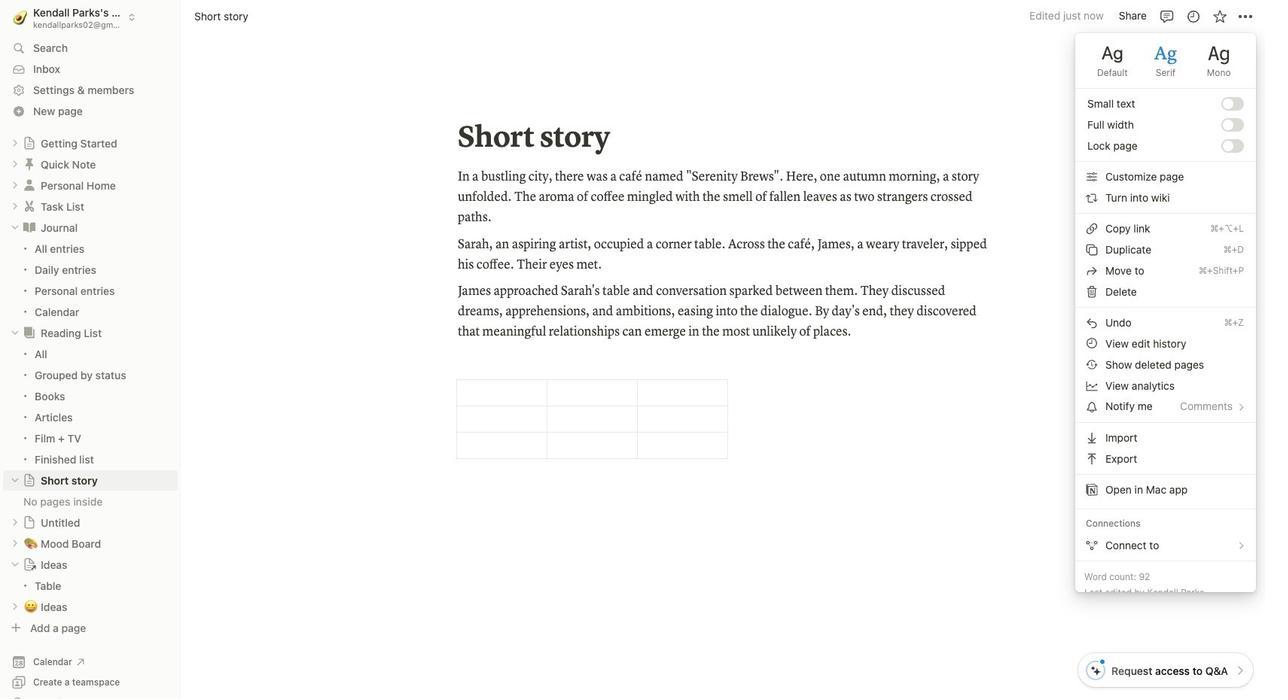Task type: describe. For each thing, give the bounding box(es) containing it.
2 group from the top
[[0, 344, 181, 470]]

updates image
[[1186, 9, 1201, 24]]

🥑 image
[[13, 8, 27, 27]]



Task type: vqa. For each thing, say whether or not it's contained in the screenshot.
Close Inbox Image in the top of the page
no



Task type: locate. For each thing, give the bounding box(es) containing it.
0 vertical spatial group
[[0, 239, 181, 322]]

1 vertical spatial group
[[0, 344, 181, 470]]

1 group from the top
[[0, 239, 181, 322]]

comments image
[[1160, 9, 1175, 24]]

group
[[0, 239, 181, 322], [0, 344, 181, 470]]

menu
[[1076, 33, 1257, 561]]

favorite image
[[1212, 9, 1228, 24]]

change page icon image
[[22, 220, 37, 235], [22, 326, 37, 341], [23, 474, 36, 488], [23, 558, 36, 572]]



